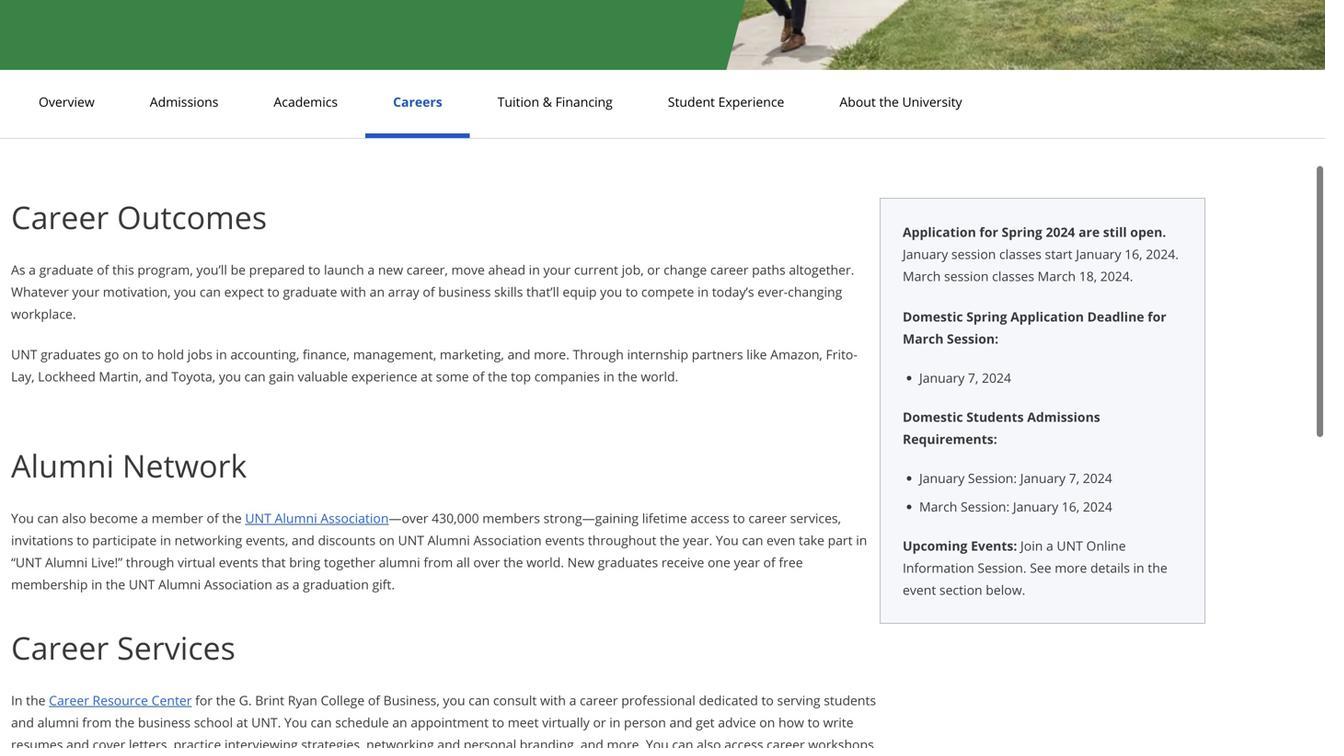 Task type: describe. For each thing, give the bounding box(es) containing it.
access inside for the g. brint ryan college of business, you can consult with a career professional dedicated to serving students and alumni from the business school at unt. you can schedule an appointment to meet virtually or in person and get advice on how to write resumes and cover letters, practice interviewing strategies, networking and personal branding, and more. you can also access career workshop
[[725, 736, 764, 748]]

in inside the 'join a unt online information session. see more details in the event section below.'
[[1134, 559, 1145, 577]]

with inside as a graduate of this program, you'll be prepared to launch a new career, move ahead in your current job, or change career paths altogether. whatever your motivation, you can expect to graduate with an array of business skills that'll equip you to compete in today's ever-changing workplace.
[[341, 283, 366, 301]]

lockheed
[[38, 368, 96, 385]]

in down change
[[698, 283, 709, 301]]

alumni inside —over 430,000 members strong—gaining lifetime access to career services, invitations to participate in networking events, and discounts on unt alumni association events throughout the year. you can even take part in "unt alumni live!" through virtual events that bring together alumni from all over the world. new graduates receive one year of free membership in the unt alumni association as a graduation gift.
[[379, 554, 420, 571]]

consult
[[493, 692, 537, 709]]

event
[[903, 581, 936, 599]]

&
[[543, 93, 552, 110]]

2 horizontal spatial association
[[474, 532, 542, 549]]

careers link
[[388, 93, 448, 110]]

1 vertical spatial classes
[[992, 267, 1035, 285]]

january session: january 7, 2024 list item
[[920, 469, 1183, 488]]

in
[[11, 692, 23, 709]]

as
[[276, 576, 289, 593]]

you down person
[[646, 736, 669, 748]]

a left new on the left top
[[368, 261, 375, 278]]

like
[[747, 346, 767, 363]]

whatever
[[11, 283, 69, 301]]

the inside the 'join a unt online information session. see more details in the event section below.'
[[1148, 559, 1168, 577]]

discounts
[[318, 532, 376, 549]]

appointment
[[411, 714, 489, 731]]

invitations
[[11, 532, 73, 549]]

for inside domestic spring application deadline for march session:
[[1148, 308, 1167, 325]]

center
[[152, 692, 192, 709]]

virtually
[[542, 714, 590, 731]]

world. inside —over 430,000 members strong—gaining lifetime access to career services, invitations to participate in networking events, and discounts on unt alumni association events throughout the year. you can even take part in "unt alumni live!" through virtual events that bring together alumni from all over the world. new graduates receive one year of free membership in the unt alumni association as a graduation gift.
[[527, 554, 564, 571]]

hold
[[157, 346, 184, 363]]

—over
[[389, 510, 429, 527]]

move
[[451, 261, 485, 278]]

throughout
[[588, 532, 657, 549]]

paths
[[752, 261, 786, 278]]

alumni up become
[[11, 444, 114, 487]]

for the g. brint ryan college of business, you can consult with a career professional dedicated to serving students and alumni from the business school at unt. you can schedule an appointment to meet virtually or in person and get advice on how to write resumes and cover letters, practice interviewing strategies, networking and personal branding, and more. you can also access career workshop
[[11, 692, 877, 748]]

alumni up membership
[[45, 554, 88, 571]]

and down hold on the top
[[145, 368, 168, 385]]

member
[[152, 510, 203, 527]]

"unt
[[11, 554, 42, 571]]

march inside domestic spring application deadline for march session:
[[903, 330, 944, 348]]

can inside unt graduates go on to hold jobs in accounting, finance, management, marketing, and more. through internship partners like amazon, frito- lay, lockheed martin, and toyota, you can gain valuable experience at some of the top companies in the world.
[[244, 368, 266, 385]]

16, inside application for spring 2024 are still open. january session classes start january 16, 2024. march session classes march 18, 2024.
[[1125, 245, 1143, 263]]

more. inside unt graduates go on to hold jobs in accounting, finance, management, marketing, and more. through internship partners like amazon, frito- lay, lockheed martin, and toyota, you can gain valuable experience at some of the top companies in the world.
[[534, 346, 570, 363]]

in up that'll
[[529, 261, 540, 278]]

get
[[696, 714, 715, 731]]

a inside the 'join a unt online information session. see more details in the event section below.'
[[1047, 537, 1054, 555]]

management,
[[353, 346, 437, 363]]

students
[[967, 408, 1024, 426]]

7, inside list item
[[968, 369, 979, 387]]

services
[[117, 626, 235, 669]]

spring inside domestic spring application deadline for march session:
[[967, 308, 1008, 325]]

career down how
[[767, 736, 805, 748]]

alumni up events, on the left bottom
[[275, 510, 317, 527]]

the down through
[[618, 368, 638, 385]]

the right over
[[504, 554, 523, 571]]

in the career resource center
[[11, 692, 192, 709]]

unt up events, on the left bottom
[[245, 510, 271, 527]]

on inside unt graduates go on to hold jobs in accounting, finance, management, marketing, and more. through internship partners like amazon, frito- lay, lockheed martin, and toyota, you can gain valuable experience at some of the top companies in the world.
[[123, 346, 138, 363]]

cover
[[93, 736, 126, 748]]

0 vertical spatial session
[[952, 245, 996, 263]]

can left the consult
[[469, 692, 490, 709]]

frito-
[[826, 346, 858, 363]]

resource
[[93, 692, 148, 709]]

expect
[[224, 283, 264, 301]]

in down through
[[603, 368, 615, 385]]

business,
[[384, 692, 440, 709]]

2024 inside "list item"
[[1083, 498, 1113, 515]]

networking inside for the g. brint ryan college of business, you can consult with a career professional dedicated to serving students and alumni from the business school at unt. you can schedule an appointment to meet virtually or in person and get advice on how to write resumes and cover letters, practice interviewing strategies, networking and personal branding, and more. you can also access career workshop
[[366, 736, 434, 748]]

of down career,
[[423, 283, 435, 301]]

2 vertical spatial career
[[49, 692, 89, 709]]

session.
[[978, 559, 1027, 577]]

1 horizontal spatial events
[[545, 532, 585, 549]]

alumni inside for the g. brint ryan college of business, you can consult with a career professional dedicated to serving students and alumni from the business school at unt. you can schedule an appointment to meet virtually or in person and get advice on how to write resumes and cover letters, practice interviewing strategies, networking and personal branding, and more. you can also access career workshop
[[37, 714, 79, 731]]

to right how
[[808, 714, 820, 731]]

application inside application for spring 2024 are still open. january session classes start january 16, 2024. march session classes march 18, 2024.
[[903, 223, 976, 241]]

can down professional
[[672, 736, 694, 748]]

write
[[824, 714, 854, 731]]

march inside "list item"
[[920, 498, 958, 515]]

one
[[708, 554, 731, 571]]

strategies,
[[301, 736, 363, 748]]

upcoming
[[903, 537, 968, 555]]

program,
[[138, 261, 193, 278]]

prepared
[[249, 261, 305, 278]]

launch
[[324, 261, 364, 278]]

become
[[90, 510, 138, 527]]

at inside unt graduates go on to hold jobs in accounting, finance, management, marketing, and more. through internship partners like amazon, frito- lay, lockheed martin, and toyota, you can gain valuable experience at some of the top companies in the world.
[[421, 368, 433, 385]]

a right the as
[[29, 261, 36, 278]]

you down current
[[600, 283, 623, 301]]

person
[[624, 714, 666, 731]]

that'll
[[527, 283, 559, 301]]

networking inside —over 430,000 members strong—gaining lifetime access to career services, invitations to participate in networking events, and discounts on unt alumni association events throughout the year. you can even take part in "unt alumni live!" through virtual events that bring together alumni from all over the world. new graduates receive one year of free membership in the unt alumni association as a graduation gift.
[[175, 532, 242, 549]]

join
[[1021, 537, 1043, 555]]

january inside list item
[[920, 369, 965, 387]]

the down "live!""
[[106, 576, 125, 593]]

unt graduates go on to hold jobs in accounting, finance, management, marketing, and more. through internship partners like amazon, frito- lay, lockheed martin, and toyota, you can gain valuable experience at some of the top companies in the world.
[[11, 346, 858, 385]]

0 horizontal spatial 2024.
[[1101, 267, 1134, 285]]

tuition
[[498, 93, 540, 110]]

1 horizontal spatial 2024.
[[1146, 245, 1179, 263]]

you can also become a member of the unt alumni association
[[11, 510, 389, 527]]

career up virtually
[[580, 692, 618, 709]]

jobs
[[187, 346, 213, 363]]

can up invitations
[[37, 510, 59, 527]]

experience
[[719, 93, 785, 110]]

and down in
[[11, 714, 34, 731]]

personal
[[464, 736, 517, 748]]

you inside —over 430,000 members strong—gaining lifetime access to career services, invitations to participate in networking events, and discounts on unt alumni association events throughout the year. you can even take part in "unt alumni live!" through virtual events that bring together alumni from all over the world. new graduates receive one year of free membership in the unt alumni association as a graduation gift.
[[716, 532, 739, 549]]

gift.
[[372, 576, 395, 593]]

marketing,
[[440, 346, 504, 363]]

career outcomes
[[11, 196, 267, 238]]

ahead
[[488, 261, 526, 278]]

to down 'job,'
[[626, 283, 638, 301]]

2024 inside list item
[[982, 369, 1012, 387]]

of right the member
[[207, 510, 219, 527]]

changing
[[788, 283, 843, 301]]

start
[[1045, 245, 1073, 263]]

0 horizontal spatial admissions
[[150, 93, 219, 110]]

1 vertical spatial session
[[944, 267, 989, 285]]

can inside —over 430,000 members strong—gaining lifetime access to career services, invitations to participate in networking events, and discounts on unt alumni association events throughout the year. you can even take part in "unt alumni live!" through virtual events that bring together alumni from all over the world. new graduates receive one year of free membership in the unt alumni association as a graduation gift.
[[742, 532, 764, 549]]

valuable
[[298, 368, 348, 385]]

you down program, at the left of page
[[174, 283, 196, 301]]

still
[[1104, 223, 1127, 241]]

unt down through
[[129, 576, 155, 593]]

to up the year
[[733, 510, 745, 527]]

in down the member
[[160, 532, 171, 549]]

march session: january 16, 2024 list item
[[920, 497, 1183, 516]]

practice
[[174, 736, 221, 748]]

dedicated
[[699, 692, 758, 709]]

spring inside application for spring 2024 are still open. january session classes start january 16, 2024. march session classes march 18, 2024.
[[1002, 223, 1043, 241]]

through
[[573, 346, 624, 363]]

of inside unt graduates go on to hold jobs in accounting, finance, management, marketing, and more. through internship partners like amazon, frito- lay, lockheed martin, and toyota, you can gain valuable experience at some of the top companies in the world.
[[472, 368, 485, 385]]

alumni down virtual
[[158, 576, 201, 593]]

branding,
[[520, 736, 577, 748]]

strong—gaining
[[544, 510, 639, 527]]

1 vertical spatial events
[[219, 554, 258, 571]]

student experience
[[668, 93, 785, 110]]

through
[[126, 554, 174, 571]]

career inside as a graduate of this program, you'll be prepared to launch a new career, move ahead in your current job, or change career paths altogether. whatever your motivation, you can expect to graduate with an array of business skills that'll equip you to compete in today's ever-changing workplace.
[[711, 261, 749, 278]]

schedule
[[335, 714, 389, 731]]

unt inside the 'join a unt online information session. see more details in the event section below.'
[[1057, 537, 1083, 555]]

at inside for the g. brint ryan college of business, you can consult with a career professional dedicated to serving students and alumni from the business school at unt. you can schedule an appointment to meet virtually or in person and get advice on how to write resumes and cover letters, practice interviewing strategies, networking and personal branding, and more. you can also access career workshop
[[236, 714, 248, 731]]

with inside for the g. brint ryan college of business, you can consult with a career professional dedicated to serving students and alumni from the business school at unt. you can schedule an appointment to meet virtually or in person and get advice on how to write resumes and cover letters, practice interviewing strategies, networking and personal branding, and more. you can also access career workshop
[[540, 692, 566, 709]]

from inside for the g. brint ryan college of business, you can consult with a career professional dedicated to serving students and alumni from the business school at unt. you can schedule an appointment to meet virtually or in person and get advice on how to write resumes and cover letters, practice interviewing strategies, networking and personal branding, and more. you can also access career workshop
[[82, 714, 112, 731]]

the down lifetime
[[660, 532, 680, 549]]

the right about
[[880, 93, 899, 110]]

experience
[[351, 368, 418, 385]]

ryan
[[288, 692, 317, 709]]

requirements:
[[903, 430, 998, 448]]

the left top
[[488, 368, 508, 385]]

about the university link
[[834, 93, 968, 110]]

join a unt online information session. see more details in the event section below.
[[903, 537, 1168, 599]]

a up 'participate'
[[141, 510, 148, 527]]

to down prepared
[[267, 283, 280, 301]]

resumes
[[11, 736, 63, 748]]

school
[[194, 714, 233, 731]]

on inside for the g. brint ryan college of business, you can consult with a career professional dedicated to serving students and alumni from the business school at unt. you can schedule an appointment to meet virtually or in person and get advice on how to write resumes and cover letters, practice interviewing strategies, networking and personal branding, and more. you can also access career workshop
[[760, 714, 775, 731]]

you up invitations
[[11, 510, 34, 527]]

as a graduate of this program, you'll be prepared to launch a new career, move ahead in your current job, or change career paths altogether. whatever your motivation, you can expect to graduate with an array of business skills that'll equip you to compete in today's ever-changing workplace.
[[11, 261, 855, 323]]

letters,
[[129, 736, 170, 748]]

you inside unt graduates go on to hold jobs in accounting, finance, management, marketing, and more. through internship partners like amazon, frito- lay, lockheed martin, and toyota, you can gain valuable experience at some of the top companies in the world.
[[219, 368, 241, 385]]

ever-
[[758, 283, 788, 301]]

of inside —over 430,000 members strong—gaining lifetime access to career services, invitations to participate in networking events, and discounts on unt alumni association events throughout the year. you can even take part in "unt alumni live!" through virtual events that bring together alumni from all over the world. new graduates receive one year of free membership in the unt alumni association as a graduation gift.
[[764, 554, 776, 571]]

details
[[1091, 559, 1130, 577]]

tuition & financing
[[498, 93, 613, 110]]

admissions link
[[144, 93, 224, 110]]

domestic for domestic spring application deadline for march session:
[[903, 308, 963, 325]]



Task type: locate. For each thing, give the bounding box(es) containing it.
part
[[828, 532, 853, 549]]

more
[[1055, 559, 1087, 577]]

more. inside for the g. brint ryan college of business, you can consult with a career professional dedicated to serving students and alumni from the business school at unt. you can schedule an appointment to meet virtually or in person and get advice on how to write resumes and cover letters, practice interviewing strategies, networking and personal branding, and more. you can also access career workshop
[[607, 736, 643, 748]]

1 vertical spatial domestic
[[903, 408, 963, 426]]

1 vertical spatial admissions
[[1027, 408, 1101, 426]]

an down new on the left top
[[370, 283, 385, 301]]

2 vertical spatial on
[[760, 714, 775, 731]]

1 domestic from the top
[[903, 308, 963, 325]]

—over 430,000 members strong—gaining lifetime access to career services, invitations to participate in networking events, and discounts on unt alumni association events throughout the year. you can even take part in "unt alumni live!" through virtual events that bring together alumni from all over the world. new graduates receive one year of free membership in the unt alumni association as a graduation gift.
[[11, 510, 867, 593]]

unt up lay,
[[11, 346, 37, 363]]

career for career services
[[11, 626, 109, 669]]

0 vertical spatial events
[[545, 532, 585, 549]]

also inside for the g. brint ryan college of business, you can consult with a career professional dedicated to serving students and alumni from the business school at unt. you can schedule an appointment to meet virtually or in person and get advice on how to write resumes and cover letters, practice interviewing strategies, networking and personal branding, and more. you can also access career workshop
[[697, 736, 721, 748]]

16,
[[1125, 245, 1143, 263], [1062, 498, 1080, 515]]

your
[[544, 261, 571, 278], [72, 283, 100, 301]]

2024. right the 18,
[[1101, 267, 1134, 285]]

graduates inside —over 430,000 members strong—gaining lifetime access to career services, invitations to participate in networking events, and discounts on unt alumni association events throughout the year. you can even take part in "unt alumni live!" through virtual events that bring together alumni from all over the world. new graduates receive one year of free membership in the unt alumni association as a graduation gift.
[[598, 554, 658, 571]]

also up invitations
[[62, 510, 86, 527]]

classes up domestic spring application deadline for march session:
[[992, 267, 1035, 285]]

can inside as a graduate of this program, you'll be prepared to launch a new career, move ahead in your current job, or change career paths altogether. whatever your motivation, you can expect to graduate with an array of business skills that'll equip you to compete in today's ever-changing workplace.
[[200, 283, 221, 301]]

unt inside unt graduates go on to hold jobs in accounting, finance, management, marketing, and more. through internship partners like amazon, frito- lay, lockheed martin, and toyota, you can gain valuable experience at some of the top companies in the world.
[[11, 346, 37, 363]]

0 vertical spatial classes
[[1000, 245, 1042, 263]]

status
[[880, 0, 1315, 8]]

domestic up "january 7, 2024"
[[903, 308, 963, 325]]

at down g.
[[236, 714, 248, 731]]

job,
[[622, 261, 644, 278]]

0 vertical spatial from
[[424, 554, 453, 571]]

0 horizontal spatial association
[[204, 576, 272, 593]]

g.
[[239, 692, 252, 709]]

domestic students admissions requirements:
[[903, 408, 1101, 448]]

2024
[[1046, 223, 1076, 241], [982, 369, 1012, 387], [1083, 469, 1113, 487], [1083, 498, 1113, 515]]

a right as
[[292, 576, 300, 593]]

section
[[940, 581, 983, 599]]

1 horizontal spatial 16,
[[1125, 245, 1143, 263]]

serving
[[777, 692, 821, 709]]

unt alumni association link
[[245, 510, 389, 527]]

as
[[11, 261, 25, 278]]

0 horizontal spatial from
[[82, 714, 112, 731]]

0 horizontal spatial graduate
[[39, 261, 93, 278]]

2 domestic from the top
[[903, 408, 963, 426]]

1 horizontal spatial from
[[424, 554, 453, 571]]

association down that on the left of the page
[[204, 576, 272, 593]]

free
[[779, 554, 803, 571]]

session: for january
[[968, 469, 1017, 487]]

1 vertical spatial alumni
[[37, 714, 79, 731]]

2 vertical spatial for
[[195, 692, 213, 709]]

0 horizontal spatial application
[[903, 223, 976, 241]]

at
[[421, 368, 433, 385], [236, 714, 248, 731]]

0 vertical spatial more.
[[534, 346, 570, 363]]

student
[[668, 93, 715, 110]]

top
[[511, 368, 531, 385]]

2024 inside application for spring 2024 are still open. january session classes start january 16, 2024. march session classes march 18, 2024.
[[1046, 223, 1076, 241]]

career inside —over 430,000 members strong—gaining lifetime access to career services, invitations to participate in networking events, and discounts on unt alumni association events throughout the year. you can even take part in "unt alumni live!" through virtual events that bring together alumni from all over the world. new graduates receive one year of free membership in the unt alumni association as a graduation gift.
[[749, 510, 787, 527]]

to left launch on the left top
[[308, 261, 321, 278]]

1 horizontal spatial world.
[[641, 368, 679, 385]]

your right 'whatever' on the left top
[[72, 283, 100, 301]]

you'll
[[196, 261, 227, 278]]

0 horizontal spatial business
[[138, 714, 191, 731]]

0 vertical spatial 7,
[[968, 369, 979, 387]]

bring
[[289, 554, 321, 571]]

session: up events:
[[961, 498, 1010, 515]]

of left free
[[764, 554, 776, 571]]

your up that'll
[[544, 261, 571, 278]]

and left cover
[[66, 736, 89, 748]]

or right virtually
[[593, 714, 606, 731]]

admissions inside domestic students admissions requirements:
[[1027, 408, 1101, 426]]

0 horizontal spatial graduates
[[41, 346, 101, 363]]

2 horizontal spatial for
[[1148, 308, 1167, 325]]

march session: january 16, 2024
[[920, 498, 1113, 515]]

1 horizontal spatial alumni
[[379, 554, 420, 571]]

1 vertical spatial also
[[697, 736, 721, 748]]

events:
[[971, 537, 1018, 555]]

1 horizontal spatial graduate
[[283, 283, 337, 301]]

business inside for the g. brint ryan college of business, you can consult with a career professional dedicated to serving students and alumni from the business school at unt. you can schedule an appointment to meet virtually or in person and get advice on how to write resumes and cover letters, practice interviewing strategies, networking and personal branding, and more. you can also access career workshop
[[138, 714, 191, 731]]

for inside for the g. brint ryan college of business, you can consult with a career professional dedicated to serving students and alumni from the business school at unt. you can schedule an appointment to meet virtually or in person and get advice on how to write resumes and cover letters, practice interviewing strategies, networking and personal branding, and more. you can also access career workshop
[[195, 692, 213, 709]]

deadline
[[1088, 308, 1145, 325]]

1 horizontal spatial more.
[[607, 736, 643, 748]]

0 vertical spatial 2024.
[[1146, 245, 1179, 263]]

also down get
[[697, 736, 721, 748]]

1 horizontal spatial for
[[980, 223, 999, 241]]

spring
[[1002, 223, 1043, 241], [967, 308, 1008, 325]]

in right jobs
[[216, 346, 227, 363]]

see
[[1030, 559, 1052, 577]]

access inside —over 430,000 members strong—gaining lifetime access to career services, invitations to participate in networking events, and discounts on unt alumni association events throughout the year. you can even take part in "unt alumni live!" through virtual events that bring together alumni from all over the world. new graduates receive one year of free membership in the unt alumni association as a graduation gift.
[[691, 510, 730, 527]]

virtual
[[178, 554, 215, 571]]

graduates inside unt graduates go on to hold jobs in accounting, finance, management, marketing, and more. through internship partners like amazon, frito- lay, lockheed martin, and toyota, you can gain valuable experience at some of the top companies in the world.
[[41, 346, 101, 363]]

0 vertical spatial networking
[[175, 532, 242, 549]]

career down membership
[[11, 626, 109, 669]]

go
[[104, 346, 119, 363]]

online
[[1087, 537, 1126, 555]]

alumni down 430,000
[[428, 532, 470, 549]]

be
[[231, 261, 246, 278]]

0 horizontal spatial networking
[[175, 532, 242, 549]]

finance,
[[303, 346, 350, 363]]

1 vertical spatial your
[[72, 283, 100, 301]]

1 vertical spatial for
[[1148, 308, 1167, 325]]

in right part
[[856, 532, 867, 549]]

all
[[456, 554, 470, 571]]

unt down "—over"
[[398, 532, 424, 549]]

7, up the march session: january 16, 2024 "list item"
[[1069, 469, 1080, 487]]

can down you'll
[[200, 283, 221, 301]]

0 horizontal spatial events
[[219, 554, 258, 571]]

1 horizontal spatial business
[[438, 283, 491, 301]]

services,
[[790, 510, 841, 527]]

domestic inside domestic spring application deadline for march session:
[[903, 308, 963, 325]]

business
[[438, 283, 491, 301], [138, 714, 191, 731]]

and down virtually
[[581, 736, 604, 748]]

domestic inside domestic students admissions requirements:
[[903, 408, 963, 426]]

career for career outcomes
[[11, 196, 109, 238]]

access down the advice
[[725, 736, 764, 748]]

career,
[[407, 261, 448, 278]]

a inside —over 430,000 members strong—gaining lifetime access to career services, invitations to participate in networking events, and discounts on unt alumni association events throughout the year. you can even take part in "unt alumni live!" through virtual events that bring together alumni from all over the world. new graduates receive one year of free membership in the unt alumni association as a graduation gift.
[[292, 576, 300, 593]]

session: inside list item
[[968, 469, 1017, 487]]

0 vertical spatial alumni
[[379, 554, 420, 571]]

the right the member
[[222, 510, 242, 527]]

tuition & financing link
[[492, 93, 618, 110]]

to left "serving"
[[762, 692, 774, 709]]

0 vertical spatial world.
[[641, 368, 679, 385]]

student experience link
[[663, 93, 790, 110]]

0 horizontal spatial alumni
[[37, 714, 79, 731]]

2024.
[[1146, 245, 1179, 263], [1101, 267, 1134, 285]]

0 vertical spatial domestic
[[903, 308, 963, 325]]

graduation
[[303, 576, 369, 593]]

financing
[[556, 93, 613, 110]]

professional
[[622, 692, 696, 709]]

list containing january session: january 7, 2024
[[910, 469, 1183, 516]]

0 vertical spatial association
[[321, 510, 389, 527]]

0 horizontal spatial at
[[236, 714, 248, 731]]

in inside for the g. brint ryan college of business, you can consult with a career professional dedicated to serving students and alumni from the business school at unt. you can schedule an appointment to meet virtually or in person and get advice on how to write resumes and cover letters, practice interviewing strategies, networking and personal branding, and more. you can also access career workshop
[[610, 714, 621, 731]]

0 vertical spatial 16,
[[1125, 245, 1143, 263]]

can up strategies, at the left bottom of the page
[[311, 714, 332, 731]]

from down in the career resource center
[[82, 714, 112, 731]]

0 vertical spatial session:
[[947, 330, 999, 348]]

16, inside "list item"
[[1062, 498, 1080, 515]]

and up top
[[508, 346, 531, 363]]

college
[[321, 692, 365, 709]]

1 vertical spatial spring
[[967, 308, 1008, 325]]

session: inside domestic spring application deadline for march session:
[[947, 330, 999, 348]]

january session: january 7, 2024
[[920, 469, 1113, 487]]

graduates down "throughout"
[[598, 554, 658, 571]]

students
[[824, 692, 876, 709]]

access up 'year.'
[[691, 510, 730, 527]]

1 vertical spatial graduates
[[598, 554, 658, 571]]

of left this
[[97, 261, 109, 278]]

1 vertical spatial or
[[593, 714, 606, 731]]

0 horizontal spatial an
[[370, 283, 385, 301]]

0 vertical spatial an
[[370, 283, 385, 301]]

career up today's
[[711, 261, 749, 278]]

current
[[574, 261, 619, 278]]

application inside domestic spring application deadline for march session:
[[1011, 308, 1084, 325]]

from inside —over 430,000 members strong—gaining lifetime access to career services, invitations to participate in networking events, and discounts on unt alumni association events throughout the year. you can even take part in "unt alumni live!" through virtual events that bring together alumni from all over the world. new graduates receive one year of free membership in the unt alumni association as a graduation gift.
[[424, 554, 453, 571]]

can
[[200, 283, 221, 301], [244, 368, 266, 385], [37, 510, 59, 527], [742, 532, 764, 549], [469, 692, 490, 709], [311, 714, 332, 731], [672, 736, 694, 748]]

0 horizontal spatial also
[[62, 510, 86, 527]]

0 vertical spatial career
[[11, 196, 109, 238]]

0 horizontal spatial or
[[593, 714, 606, 731]]

career services
[[11, 626, 235, 669]]

1 horizontal spatial at
[[421, 368, 433, 385]]

year.
[[683, 532, 713, 549]]

2 horizontal spatial on
[[760, 714, 775, 731]]

or right 'job,'
[[647, 261, 660, 278]]

0 vertical spatial business
[[438, 283, 491, 301]]

overview link
[[33, 93, 100, 110]]

on inside —over 430,000 members strong—gaining lifetime access to career services, invitations to participate in networking events, and discounts on unt alumni association events throughout the year. you can even take part in "unt alumni live!" through virtual events that bring together alumni from all over the world. new graduates receive one year of free membership in the unt alumni association as a graduation gift.
[[379, 532, 395, 549]]

the left g.
[[216, 692, 236, 709]]

january
[[903, 245, 948, 263], [1076, 245, 1122, 263], [920, 369, 965, 387], [920, 469, 965, 487], [1021, 469, 1066, 487], [1013, 498, 1059, 515]]

0 vertical spatial with
[[341, 283, 366, 301]]

domestic
[[903, 308, 963, 325], [903, 408, 963, 426]]

interviewing
[[225, 736, 298, 748]]

from
[[424, 554, 453, 571], [82, 714, 112, 731]]

1 vertical spatial networking
[[366, 736, 434, 748]]

with up virtually
[[540, 692, 566, 709]]

in down "live!""
[[91, 576, 102, 593]]

on
[[123, 346, 138, 363], [379, 532, 395, 549], [760, 714, 775, 731]]

admissions
[[150, 93, 219, 110], [1027, 408, 1101, 426]]

0 horizontal spatial your
[[72, 283, 100, 301]]

or inside as a graduate of this program, you'll be prepared to launch a new career, move ahead in your current job, or change career paths altogether. whatever your motivation, you can expect to graduate with an array of business skills that'll equip you to compete in today's ever-changing workplace.
[[647, 261, 660, 278]]

equip
[[563, 283, 597, 301]]

with down launch on the left top
[[341, 283, 366, 301]]

1 horizontal spatial networking
[[366, 736, 434, 748]]

0 vertical spatial spring
[[1002, 223, 1043, 241]]

you
[[174, 283, 196, 301], [600, 283, 623, 301], [219, 368, 241, 385], [443, 692, 465, 709]]

1 horizontal spatial admissions
[[1027, 408, 1101, 426]]

events,
[[246, 532, 288, 549]]

0 vertical spatial on
[[123, 346, 138, 363]]

0 horizontal spatial with
[[341, 283, 366, 301]]

0 vertical spatial or
[[647, 261, 660, 278]]

1 horizontal spatial your
[[544, 261, 571, 278]]

2024 up start
[[1046, 223, 1076, 241]]

16, down "open."
[[1125, 245, 1143, 263]]

graduate down prepared
[[283, 283, 337, 301]]

world.
[[641, 368, 679, 385], [527, 554, 564, 571]]

1 vertical spatial 7,
[[1069, 469, 1080, 487]]

2024 up the march session: january 16, 2024 "list item"
[[1083, 469, 1113, 487]]

networking down 'you can also become a member of the unt alumni association'
[[175, 532, 242, 549]]

workplace.
[[11, 305, 76, 323]]

session left start
[[952, 245, 996, 263]]

over
[[474, 554, 500, 571]]

the right in
[[26, 692, 46, 709]]

altogether.
[[789, 261, 855, 278]]

business inside as a graduate of this program, you'll be prepared to launch a new career, move ahead in your current job, or change career paths altogether. whatever your motivation, you can expect to graduate with an array of business skills that'll equip you to compete in today's ever-changing workplace.
[[438, 283, 491, 301]]

0 vertical spatial admissions
[[150, 93, 219, 110]]

classes left start
[[1000, 245, 1042, 263]]

1 vertical spatial 16,
[[1062, 498, 1080, 515]]

1 horizontal spatial an
[[392, 714, 407, 731]]

accounting,
[[230, 346, 299, 363]]

0 vertical spatial at
[[421, 368, 433, 385]]

a up virtually
[[569, 692, 577, 709]]

you
[[11, 510, 34, 527], [716, 532, 739, 549], [284, 714, 307, 731], [646, 736, 669, 748]]

1 vertical spatial world.
[[527, 554, 564, 571]]

world. left new
[[527, 554, 564, 571]]

association down members
[[474, 532, 542, 549]]

0 vertical spatial for
[[980, 223, 999, 241]]

session: inside "list item"
[[961, 498, 1010, 515]]

a inside for the g. brint ryan college of business, you can consult with a career professional dedicated to serving students and alumni from the business school at unt. you can schedule an appointment to meet virtually or in person and get advice on how to write resumes and cover letters, practice interviewing strategies, networking and personal branding, and more. you can also access career workshop
[[569, 692, 577, 709]]

new
[[378, 261, 403, 278]]

world. down internship
[[641, 368, 679, 385]]

university
[[903, 93, 963, 110]]

1 horizontal spatial with
[[540, 692, 566, 709]]

session: up "january 7, 2024"
[[947, 330, 999, 348]]

year
[[734, 554, 760, 571]]

session: for march
[[961, 498, 1010, 515]]

2024 inside list item
[[1083, 469, 1113, 487]]

and up bring
[[292, 532, 315, 549]]

you down ryan at bottom left
[[284, 714, 307, 731]]

networking down schedule
[[366, 736, 434, 748]]

1 vertical spatial association
[[474, 532, 542, 549]]

1 vertical spatial from
[[82, 714, 112, 731]]

even
[[767, 532, 796, 549]]

graduates up lockheed
[[41, 346, 101, 363]]

an inside for the g. brint ryan college of business, you can consult with a career professional dedicated to serving students and alumni from the business school at unt. you can schedule an appointment to meet virtually or in person and get advice on how to write resumes and cover letters, practice interviewing strategies, networking and personal branding, and more. you can also access career workshop
[[392, 714, 407, 731]]

of inside for the g. brint ryan college of business, you can consult with a career professional dedicated to serving students and alumni from the business school at unt. you can schedule an appointment to meet virtually or in person and get advice on how to write resumes and cover letters, practice interviewing strategies, networking and personal branding, and more. you can also access career workshop
[[368, 692, 380, 709]]

to inside unt graduates go on to hold jobs in accounting, finance, management, marketing, and more. through internship partners like amazon, frito- lay, lockheed martin, and toyota, you can gain valuable experience at some of the top companies in the world.
[[142, 346, 154, 363]]

1 vertical spatial session:
[[968, 469, 1017, 487]]

1 horizontal spatial application
[[1011, 308, 1084, 325]]

list
[[910, 469, 1183, 516]]

7, inside list item
[[1069, 469, 1080, 487]]

spring up "january 7, 2024"
[[967, 308, 1008, 325]]

2024 up online
[[1083, 498, 1113, 515]]

companies
[[535, 368, 600, 385]]

for inside application for spring 2024 are still open. january session classes start january 16, 2024. march session classes march 18, 2024.
[[980, 223, 999, 241]]

1 horizontal spatial graduates
[[598, 554, 658, 571]]

1 horizontal spatial 7,
[[1069, 469, 1080, 487]]

the down "career resource center" link
[[115, 714, 135, 731]]

business down move
[[438, 283, 491, 301]]

domestic for domestic students admissions requirements:
[[903, 408, 963, 426]]

16, down the january session: january 7, 2024 list item
[[1062, 498, 1080, 515]]

motivation,
[[103, 283, 171, 301]]

more. up companies
[[534, 346, 570, 363]]

in right details
[[1134, 559, 1145, 577]]

of up schedule
[[368, 692, 380, 709]]

change
[[664, 261, 707, 278]]

and left get
[[670, 714, 693, 731]]

to right invitations
[[77, 532, 89, 549]]

this
[[112, 261, 134, 278]]

and down appointment at the bottom of page
[[438, 736, 461, 748]]

0 horizontal spatial 7,
[[968, 369, 979, 387]]

array
[[388, 283, 420, 301]]

1 vertical spatial 2024.
[[1101, 267, 1134, 285]]

0 vertical spatial application
[[903, 223, 976, 241]]

january inside "list item"
[[1013, 498, 1059, 515]]

0 vertical spatial graduates
[[41, 346, 101, 363]]

world. inside unt graduates go on to hold jobs in accounting, finance, management, marketing, and more. through internship partners like amazon, frito- lay, lockheed martin, and toyota, you can gain valuable experience at some of the top companies in the world.
[[641, 368, 679, 385]]

0 horizontal spatial more.
[[534, 346, 570, 363]]

career up the as
[[11, 196, 109, 238]]

march
[[903, 267, 941, 285], [1038, 267, 1076, 285], [903, 330, 944, 348], [920, 498, 958, 515]]

how
[[779, 714, 804, 731]]

in left person
[[610, 714, 621, 731]]

an inside as a graduate of this program, you'll be prepared to launch a new career, move ahead in your current job, or change career paths altogether. whatever your motivation, you can expect to graduate with an array of business skills that'll equip you to compete in today's ever-changing workplace.
[[370, 283, 385, 301]]

1 vertical spatial more.
[[607, 736, 643, 748]]

open.
[[1131, 223, 1167, 241]]

and inside —over 430,000 members strong—gaining lifetime access to career services, invitations to participate in networking events, and discounts on unt alumni association events throughout the year. you can even take part in "unt alumni live!" through virtual events that bring together alumni from all over the world. new graduates receive one year of free membership in the unt alumni association as a graduation gift.
[[292, 532, 315, 549]]

to up 'personal'
[[492, 714, 505, 731]]

from left all
[[424, 554, 453, 571]]

about
[[840, 93, 876, 110]]

0 vertical spatial graduate
[[39, 261, 93, 278]]

1 vertical spatial at
[[236, 714, 248, 731]]

1 vertical spatial business
[[138, 714, 191, 731]]

1 vertical spatial on
[[379, 532, 395, 549]]

career up even
[[749, 510, 787, 527]]

a right join
[[1047, 537, 1054, 555]]

0 vertical spatial your
[[544, 261, 571, 278]]

you up "one"
[[716, 532, 739, 549]]

1 vertical spatial application
[[1011, 308, 1084, 325]]

2 vertical spatial association
[[204, 576, 272, 593]]

january 7, 2024 list item
[[920, 368, 1183, 388]]

0 horizontal spatial for
[[195, 692, 213, 709]]

network
[[122, 444, 247, 487]]

that
[[262, 554, 286, 571]]

events up new
[[545, 532, 585, 549]]

or inside for the g. brint ryan college of business, you can consult with a career professional dedicated to serving students and alumni from the business school at unt. you can schedule an appointment to meet virtually or in person and get advice on how to write resumes and cover letters, practice interviewing strategies, networking and personal branding, and more. you can also access career workshop
[[593, 714, 606, 731]]

0 vertical spatial access
[[691, 510, 730, 527]]

association up 'discounts'
[[321, 510, 389, 527]]

some
[[436, 368, 469, 385]]

below.
[[986, 581, 1026, 599]]

you inside for the g. brint ryan college of business, you can consult with a career professional dedicated to serving students and alumni from the business school at unt. you can schedule an appointment to meet virtually or in person and get advice on how to write resumes and cover letters, practice interviewing strategies, networking and personal branding, and more. you can also access career workshop
[[443, 692, 465, 709]]

can down accounting,
[[244, 368, 266, 385]]

1 horizontal spatial association
[[321, 510, 389, 527]]



Task type: vqa. For each thing, say whether or not it's contained in the screenshot.
'hours'
no



